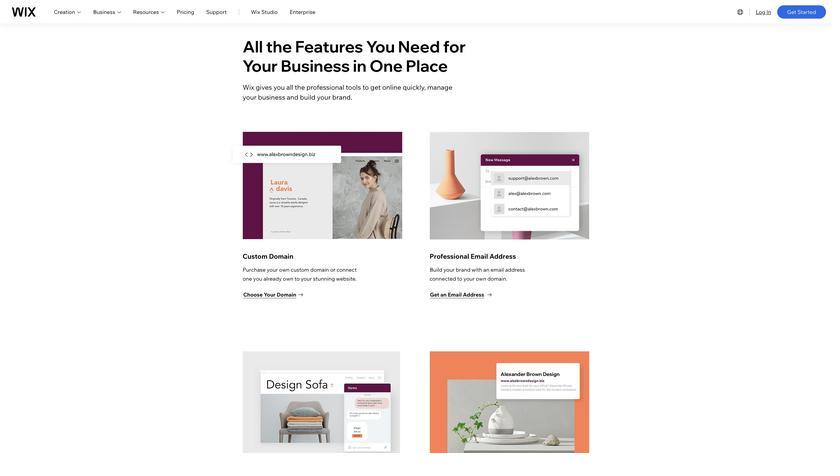 Task type: describe. For each thing, give the bounding box(es) containing it.
one
[[243, 276, 252, 282]]

professional
[[430, 252, 470, 261]]

choose your domain link
[[244, 290, 303, 300]]

1 vertical spatial email
[[448, 292, 462, 298]]

own up 'already'
[[279, 267, 290, 273]]

wix gives you all the professional tools to get online quickly, manage your business and build your brand.
[[243, 83, 453, 101]]

build
[[430, 267, 443, 273]]

enterprise link
[[290, 8, 316, 16]]

get for get an email address
[[430, 292, 440, 298]]

all
[[243, 37, 263, 57]]

place
[[406, 56, 448, 76]]

brand.
[[333, 93, 353, 101]]

address inside the get an email address link
[[463, 292, 485, 298]]

your down "custom"
[[301, 276, 312, 282]]

your down professional
[[317, 93, 331, 101]]

all
[[287, 83, 293, 91]]

support link
[[206, 8, 227, 16]]

custom domain name for a website called alex brown. image
[[243, 132, 402, 239]]

studio
[[262, 8, 278, 15]]

business inside all the features you need for your business in one place
[[281, 56, 350, 76]]

1 vertical spatial domain
[[277, 292, 297, 298]]

purchase
[[243, 267, 266, 273]]

email
[[491, 267, 504, 273]]

wix chat app showing a conversation between the site owner and customer. image
[[243, 352, 402, 453]]

seo header and description for alexander brown design's website. image
[[484, 352, 593, 414]]

enterprise
[[290, 8, 316, 15]]

already
[[264, 276, 282, 282]]

choose
[[244, 292, 263, 298]]

1 vertical spatial an
[[441, 292, 447, 298]]

support
[[206, 8, 227, 15]]

the inside wix gives you all the professional tools to get online quickly, manage your business and build your brand.
[[295, 83, 305, 91]]

get started
[[788, 8, 817, 15]]

pricing
[[177, 8, 194, 15]]

custom domain
[[243, 252, 294, 261]]

stunning
[[313, 276, 335, 282]]

build
[[300, 93, 316, 101]]

connect
[[337, 267, 357, 273]]

0 vertical spatial address
[[490, 252, 516, 261]]

all the features you need for your business in one place
[[243, 37, 466, 76]]

wix for wix gives you all the professional tools to get online quickly, manage your business and build your brand.
[[243, 83, 254, 91]]

one
[[370, 56, 403, 76]]



Task type: vqa. For each thing, say whether or not it's contained in the screenshot.
You
yes



Task type: locate. For each thing, give the bounding box(es) containing it.
you left all
[[274, 83, 285, 91]]

0 horizontal spatial address
[[463, 292, 485, 298]]

1 horizontal spatial email
[[471, 252, 488, 261]]

1 horizontal spatial the
[[295, 83, 305, 91]]

the
[[266, 37, 292, 57], [295, 83, 305, 91]]

website.
[[336, 276, 357, 282]]

wix left the studio
[[251, 8, 260, 15]]

get
[[371, 83, 381, 91]]

domain
[[269, 252, 294, 261], [277, 292, 297, 298]]

your up gives
[[243, 56, 278, 76]]

0 horizontal spatial to
[[295, 276, 300, 282]]

and
[[287, 93, 299, 101]]

domain
[[311, 267, 329, 273]]

0 horizontal spatial business
[[93, 8, 115, 15]]

1 horizontal spatial you
[[274, 83, 285, 91]]

your up connected
[[444, 267, 455, 273]]

your
[[243, 93, 257, 101], [317, 93, 331, 101], [267, 267, 278, 273], [444, 267, 455, 273], [301, 276, 312, 282], [464, 276, 475, 282]]

address down build your brand with an email address connected to your own domain.
[[463, 292, 485, 298]]

to down brand
[[458, 276, 463, 282]]

wix left gives
[[243, 83, 254, 91]]

wix
[[251, 8, 260, 15], [243, 83, 254, 91]]

to left get
[[363, 83, 369, 91]]

gives
[[256, 83, 272, 91]]

your inside all the features you need for your business in one place
[[243, 56, 278, 76]]

address
[[490, 252, 516, 261], [463, 292, 485, 298]]

connected
[[430, 276, 456, 282]]

custom
[[243, 252, 268, 261]]

an down connected
[[441, 292, 447, 298]]

an
[[484, 267, 490, 273], [441, 292, 447, 298]]

business
[[93, 8, 115, 15], [281, 56, 350, 76]]

email down connected
[[448, 292, 462, 298]]

in
[[767, 8, 772, 15]]

an inside build your brand with an email address connected to your own domain.
[[484, 267, 490, 273]]

0 vertical spatial business
[[93, 8, 115, 15]]

1 vertical spatial wix
[[243, 83, 254, 91]]

wix studio
[[251, 8, 278, 15]]

creation button
[[54, 8, 81, 16]]

the inside all the features you need for your business in one place
[[266, 37, 292, 57]]

in
[[353, 56, 367, 76]]

domain down 'already'
[[277, 292, 297, 298]]

1 vertical spatial business
[[281, 56, 350, 76]]

pricing link
[[177, 8, 194, 16]]

need
[[398, 37, 440, 57]]

1 horizontal spatial business
[[281, 56, 350, 76]]

get
[[788, 8, 797, 15], [430, 292, 440, 298]]

build your brand with an email address connected to your own domain.
[[430, 267, 525, 282]]

online
[[383, 83, 402, 91]]

your down brand
[[464, 276, 475, 282]]

0 vertical spatial email
[[471, 252, 488, 261]]

1 horizontal spatial to
[[363, 83, 369, 91]]

address up email
[[490, 252, 516, 261]]

get started link
[[778, 5, 827, 18]]

domain.
[[488, 276, 508, 282]]

0 vertical spatial you
[[274, 83, 285, 91]]

resources
[[133, 8, 159, 15]]

1 vertical spatial your
[[264, 292, 276, 298]]

brand
[[456, 267, 471, 273]]

0 vertical spatial wix
[[251, 8, 260, 15]]

wix studio link
[[251, 8, 278, 16]]

language selector, english selected image
[[737, 8, 745, 16]]

1 vertical spatial you
[[253, 276, 263, 282]]

0 vertical spatial an
[[484, 267, 490, 273]]

your
[[243, 56, 278, 76], [264, 292, 276, 298]]

1 vertical spatial the
[[295, 83, 305, 91]]

to
[[363, 83, 369, 91], [295, 276, 300, 282], [458, 276, 463, 282]]

to inside purchase your own custom domain or connect one you already own to your stunning website.
[[295, 276, 300, 282]]

get an email address
[[430, 292, 485, 298]]

business
[[258, 93, 285, 101]]

own inside build your brand with an email address connected to your own domain.
[[476, 276, 487, 282]]

own down with
[[476, 276, 487, 282]]

you inside wix gives you all the professional tools to get online quickly, manage your business and build your brand.
[[274, 83, 285, 91]]

you
[[367, 37, 395, 57]]

0 vertical spatial the
[[266, 37, 292, 57]]

quickly,
[[403, 83, 426, 91]]

email
[[471, 252, 488, 261], [448, 292, 462, 298]]

0 vertical spatial your
[[243, 56, 278, 76]]

with
[[472, 267, 483, 273]]

log
[[757, 8, 766, 15]]

choose your domain
[[244, 292, 297, 298]]

get down connected
[[430, 292, 440, 298]]

0 horizontal spatial email
[[448, 292, 462, 298]]

business inside popup button
[[93, 8, 115, 15]]

your down gives
[[243, 93, 257, 101]]

1 horizontal spatial an
[[484, 267, 490, 273]]

0 horizontal spatial you
[[253, 276, 263, 282]]

log in link
[[757, 8, 772, 16]]

own down "custom"
[[283, 276, 294, 282]]

your up 'already'
[[267, 267, 278, 273]]

0 horizontal spatial get
[[430, 292, 440, 298]]

professional email address
[[430, 252, 516, 261]]

purchase your own custom domain or connect one you already own to your stunning website.
[[243, 267, 357, 282]]

to inside build your brand with an email address connected to your own domain.
[[458, 276, 463, 282]]

get an email address link
[[430, 290, 492, 300]]

1 horizontal spatial address
[[490, 252, 516, 261]]

professional
[[307, 83, 345, 91]]

address
[[506, 267, 525, 273]]

or
[[330, 267, 336, 273]]

get for get started
[[788, 8, 797, 15]]

an right with
[[484, 267, 490, 273]]

get left 'started'
[[788, 8, 797, 15]]

business button
[[93, 8, 121, 16]]

you
[[274, 83, 285, 91], [253, 276, 263, 282]]

0 horizontal spatial an
[[441, 292, 447, 298]]

0 vertical spatial domain
[[269, 252, 294, 261]]

custom
[[291, 267, 309, 273]]

email up with
[[471, 252, 488, 261]]

1 vertical spatial address
[[463, 292, 485, 298]]

creation
[[54, 8, 75, 15]]

manage
[[428, 83, 453, 91]]

custom professional email addresses for a business called alex brown. image
[[469, 143, 592, 243]]

0 vertical spatial get
[[788, 8, 797, 15]]

you down the purchase
[[253, 276, 263, 282]]

1 vertical spatial get
[[430, 292, 440, 298]]

own for purchase
[[283, 276, 294, 282]]

to down "custom"
[[295, 276, 300, 282]]

resources button
[[133, 8, 165, 16]]

1 horizontal spatial get
[[788, 8, 797, 15]]

you inside purchase your own custom domain or connect one you already own to your stunning website.
[[253, 276, 263, 282]]

features
[[295, 37, 363, 57]]

own for build
[[476, 276, 487, 282]]

your down 'already'
[[264, 292, 276, 298]]

started
[[798, 8, 817, 15]]

0 horizontal spatial the
[[266, 37, 292, 57]]

wix for wix studio
[[251, 8, 260, 15]]

wix inside wix gives you all the professional tools to get online quickly, manage your business and build your brand.
[[243, 83, 254, 91]]

log in
[[757, 8, 772, 15]]

to inside wix gives you all the professional tools to get online quickly, manage your business and build your brand.
[[363, 83, 369, 91]]

own
[[279, 267, 290, 273], [283, 276, 294, 282], [476, 276, 487, 282]]

tools
[[346, 83, 361, 91]]

for
[[443, 37, 466, 57]]

domain up "custom"
[[269, 252, 294, 261]]

2 horizontal spatial to
[[458, 276, 463, 282]]



